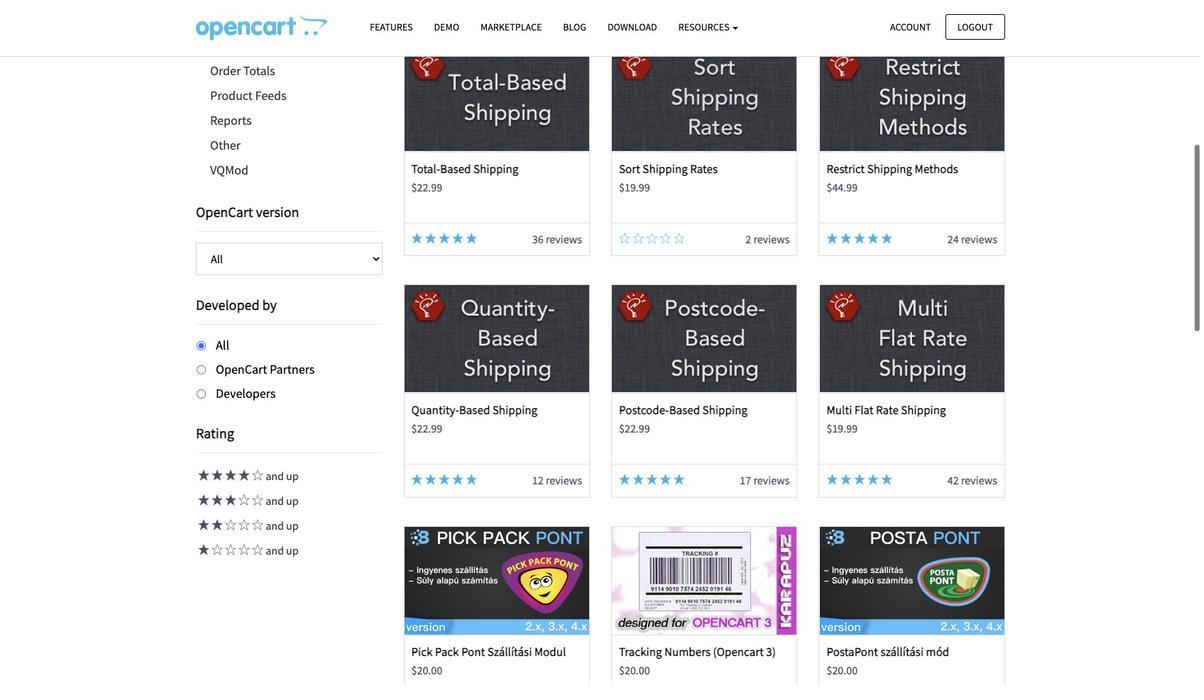 Task type: vqa. For each thing, say whether or not it's contained in the screenshot.


Task type: locate. For each thing, give the bounding box(es) containing it.
postapont szállítási mód image
[[820, 527, 1004, 635]]

features
[[370, 21, 413, 33]]

(opencart
[[713, 645, 764, 660]]

szállítási
[[881, 645, 924, 660]]

rates
[[690, 161, 718, 177]]

star light image
[[411, 233, 423, 244], [439, 233, 450, 244], [466, 233, 477, 244], [827, 233, 838, 244], [840, 233, 852, 244], [868, 233, 879, 244], [881, 233, 893, 244], [209, 470, 223, 482], [411, 474, 423, 486], [425, 474, 436, 486], [452, 474, 464, 486], [466, 474, 477, 486], [619, 474, 630, 486], [633, 474, 644, 486], [646, 474, 658, 486], [674, 474, 685, 486], [827, 474, 838, 486], [854, 474, 865, 486], [868, 474, 879, 486], [196, 495, 209, 507], [223, 495, 236, 507], [209, 520, 223, 531]]

reviews
[[546, 232, 582, 246], [754, 232, 790, 246], [961, 232, 998, 246], [546, 474, 582, 488], [754, 474, 790, 488], [961, 474, 998, 488]]

0 horizontal spatial $20.00
[[411, 664, 443, 678]]

1 horizontal spatial methods
[[915, 161, 959, 177]]

marketplace link
[[470, 15, 553, 40]]

quantity-based shipping $22.99
[[411, 403, 538, 436]]

total-based shipping $22.99
[[411, 161, 519, 194]]

resources
[[679, 21, 732, 33]]

0 vertical spatial opencart
[[196, 203, 253, 221]]

24
[[948, 232, 959, 246]]

based for postcode-
[[669, 403, 700, 418]]

based
[[440, 161, 471, 177], [459, 403, 490, 418], [669, 403, 700, 418]]

4 and up link from the top
[[196, 544, 299, 558]]

2 horizontal spatial $20.00
[[827, 664, 858, 678]]

tracking
[[619, 645, 662, 660]]

reviews right 36 at the top of the page
[[546, 232, 582, 246]]

shipping methods
[[210, 13, 307, 29]]

shipping
[[210, 13, 258, 29], [474, 161, 519, 177], [643, 161, 688, 177], [867, 161, 912, 177], [493, 403, 538, 418], [703, 403, 748, 418], [901, 403, 946, 418]]

opencart for opencart version
[[196, 203, 253, 221]]

based inside total-based shipping $22.99
[[440, 161, 471, 177]]

1 horizontal spatial $19.99
[[827, 422, 858, 436]]

demo
[[434, 21, 459, 33]]

by
[[262, 296, 277, 314]]

reviews for quantity-based shipping
[[546, 474, 582, 488]]

order
[[210, 62, 241, 79]]

logout
[[958, 20, 993, 33]]

opencart for opencart partners
[[216, 361, 267, 378]]

pont
[[461, 645, 485, 660]]

$20.00 down postapont at bottom right
[[827, 664, 858, 678]]

0 vertical spatial $19.99
[[619, 180, 650, 194]]

shipping inside sort shipping rates $19.99
[[643, 161, 688, 177]]

postcode-based shipping $22.99
[[619, 403, 748, 436]]

star light image
[[425, 233, 436, 244], [452, 233, 464, 244], [854, 233, 865, 244], [196, 470, 209, 482], [223, 470, 236, 482], [236, 470, 250, 482], [439, 474, 450, 486], [660, 474, 671, 486], [840, 474, 852, 486], [881, 474, 893, 486], [209, 495, 223, 507], [196, 520, 209, 531], [196, 545, 209, 556]]

and up link
[[196, 470, 299, 484], [196, 494, 299, 509], [196, 519, 299, 534], [196, 544, 299, 558]]

totals
[[243, 62, 275, 79]]

reviews right 42
[[961, 474, 998, 488]]

1 and up from the top
[[263, 470, 299, 484]]

2 and from the top
[[266, 494, 284, 509]]

2 $20.00 from the left
[[619, 664, 650, 678]]

quantity-based shipping link
[[411, 403, 538, 418]]

methods
[[260, 13, 307, 29], [915, 161, 959, 177]]

restrict shipping methods $44.99
[[827, 161, 959, 194]]

star light o image
[[250, 495, 263, 507], [223, 520, 236, 531], [236, 520, 250, 531], [250, 520, 263, 531], [223, 545, 236, 556]]

quantity-based shipping image
[[405, 286, 589, 394]]

1 $20.00 from the left
[[411, 664, 443, 678]]

and up for fourth and up "link" from the bottom of the page
[[263, 470, 299, 484]]

4 and up from the top
[[263, 544, 299, 558]]

opencart
[[196, 203, 253, 221], [216, 361, 267, 378]]

and up for third and up "link" from the bottom
[[263, 494, 299, 509]]

$19.99 down multi
[[827, 422, 858, 436]]

$22.99 for quantity-
[[411, 422, 443, 436]]

$22.99 for total-
[[411, 180, 443, 194]]

$22.99 down quantity-
[[411, 422, 443, 436]]

sort shipping rates link
[[619, 161, 718, 177]]

account link
[[878, 14, 943, 40]]

pack
[[435, 645, 459, 660]]

reviews for postcode-based shipping
[[754, 474, 790, 488]]

reviews for sort shipping rates
[[754, 232, 790, 246]]

download
[[608, 21, 657, 33]]

up
[[286, 470, 299, 484], [286, 494, 299, 509], [286, 519, 299, 534], [286, 544, 299, 558]]

1 up from the top
[[286, 470, 299, 484]]

$20.00
[[411, 664, 443, 678], [619, 664, 650, 678], [827, 664, 858, 678]]

opencart partners
[[216, 361, 315, 378]]

restrict
[[827, 161, 865, 177]]

reviews for total-based shipping
[[546, 232, 582, 246]]

1 and from the top
[[266, 470, 284, 484]]

restrict shipping methods link
[[827, 161, 959, 177]]

reviews right 12
[[546, 474, 582, 488]]

shipping methods link
[[197, 9, 382, 33]]

$20.00 down pick
[[411, 664, 443, 678]]

version
[[256, 203, 299, 221]]

tracking numbers (opencart 3) link
[[619, 645, 776, 660]]

$22.99 inside postcode-based shipping $22.99
[[619, 422, 650, 436]]

product feeds link
[[196, 83, 382, 108]]

star light o image
[[619, 233, 630, 244], [633, 233, 644, 244], [646, 233, 658, 244], [660, 233, 671, 244], [674, 233, 685, 244], [250, 470, 263, 482], [236, 495, 250, 507], [209, 545, 223, 556], [236, 545, 250, 556], [250, 545, 263, 556]]

17
[[740, 474, 751, 488]]

3 and up from the top
[[263, 519, 299, 534]]

mód
[[926, 645, 950, 660]]

$22.99 down postcode-
[[619, 422, 650, 436]]

blog link
[[553, 15, 597, 40]]

0 horizontal spatial methods
[[260, 13, 307, 29]]

2 reviews
[[746, 232, 790, 246]]

$19.99 down the sort
[[619, 180, 650, 194]]

based inside the quantity-based shipping $22.99
[[459, 403, 490, 418]]

$22.99 inside total-based shipping $22.99
[[411, 180, 443, 194]]

rate
[[876, 403, 899, 418]]

reviews right the "17"
[[754, 474, 790, 488]]

$19.99 inside multi flat rate shipping $19.99
[[827, 422, 858, 436]]

$22.99 inside the quantity-based shipping $22.99
[[411, 422, 443, 436]]

1 vertical spatial $19.99
[[827, 422, 858, 436]]

reviews right 2
[[754, 232, 790, 246]]

shipping inside multi flat rate shipping $19.99
[[901, 403, 946, 418]]

opencart up the developers at left bottom
[[216, 361, 267, 378]]

2
[[746, 232, 751, 246]]

opencart down the vqmod
[[196, 203, 253, 221]]

1 vertical spatial methods
[[915, 161, 959, 177]]

1 horizontal spatial $20.00
[[619, 664, 650, 678]]

$19.99 inside sort shipping rates $19.99
[[619, 180, 650, 194]]

reports link
[[196, 108, 382, 133]]

and up
[[263, 470, 299, 484], [263, 494, 299, 509], [263, 519, 299, 534], [263, 544, 299, 558]]

other link
[[196, 133, 382, 158]]

postapont
[[827, 645, 878, 660]]

reviews right 24
[[961, 232, 998, 246]]

developers
[[216, 385, 276, 402]]

pick pack pont szállítási modul $20.00
[[411, 645, 566, 678]]

multi flat rate shipping $19.99
[[827, 403, 946, 436]]

vqmod link
[[196, 158, 382, 182]]

rating
[[196, 425, 234, 443]]

$22.99 for postcode-
[[619, 422, 650, 436]]

total-based shipping link
[[411, 161, 519, 177]]

3 $20.00 from the left
[[827, 664, 858, 678]]

0 horizontal spatial $19.99
[[619, 180, 650, 194]]

based inside postcode-based shipping $22.99
[[669, 403, 700, 418]]

$22.99 down total-
[[411, 180, 443, 194]]

and
[[266, 470, 284, 484], [266, 494, 284, 509], [266, 519, 284, 534], [266, 544, 284, 558]]

modules link
[[196, 33, 382, 58]]

tracking numbers (opencart 3) image
[[612, 527, 797, 635]]

and up for 3rd and up "link" from the top of the page
[[263, 519, 299, 534]]

$20.00 inside postapont szállítási mód $20.00
[[827, 664, 858, 678]]

$20.00 down tracking
[[619, 664, 650, 678]]

3 and from the top
[[266, 519, 284, 534]]

shipping inside the quantity-based shipping $22.99
[[493, 403, 538, 418]]

1 vertical spatial opencart
[[216, 361, 267, 378]]

postcode-based shipping image
[[612, 286, 797, 394]]

$19.99
[[619, 180, 650, 194], [827, 422, 858, 436]]

3 up from the top
[[286, 519, 299, 534]]

demo link
[[424, 15, 470, 40]]

None radio
[[197, 342, 206, 351], [197, 366, 206, 375], [197, 390, 206, 399], [197, 342, 206, 351], [197, 366, 206, 375], [197, 390, 206, 399]]

$22.99
[[411, 180, 443, 194], [411, 422, 443, 436], [619, 422, 650, 436]]

resources link
[[668, 15, 749, 40]]

42
[[948, 474, 959, 488]]

2 and up from the top
[[263, 494, 299, 509]]



Task type: describe. For each thing, give the bounding box(es) containing it.
shipping inside total-based shipping $22.99
[[474, 161, 519, 177]]

12
[[532, 474, 544, 488]]

product feeds
[[210, 87, 287, 104]]

marketplace
[[481, 21, 542, 33]]

17 reviews
[[740, 474, 790, 488]]

pick
[[411, 645, 433, 660]]

3)
[[766, 645, 776, 660]]

3 and up link from the top
[[196, 519, 299, 534]]

0 vertical spatial methods
[[260, 13, 307, 29]]

4 and from the top
[[266, 544, 284, 558]]

2 up from the top
[[286, 494, 299, 509]]

developed
[[196, 296, 260, 314]]

quantity-
[[411, 403, 459, 418]]

szállítási
[[488, 645, 532, 660]]

blog
[[563, 21, 586, 33]]

$20.00 inside pick pack pont szállítási modul $20.00
[[411, 664, 443, 678]]

reviews for multi flat rate shipping
[[961, 474, 998, 488]]

24 reviews
[[948, 232, 998, 246]]

36
[[532, 232, 544, 246]]

other
[[210, 137, 241, 153]]

postcode-
[[619, 403, 669, 418]]

pick pack pont szállítási modul link
[[411, 645, 566, 660]]

modules
[[210, 38, 255, 54]]

multi flat rate shipping link
[[827, 403, 946, 418]]

order totals link
[[196, 58, 382, 83]]

postcode-based shipping link
[[619, 403, 748, 418]]

4 up from the top
[[286, 544, 299, 558]]

multi
[[827, 403, 852, 418]]

pick pack pont szállítási modul image
[[405, 527, 589, 635]]

order totals
[[210, 62, 275, 79]]

numbers
[[665, 645, 711, 660]]

42 reviews
[[948, 474, 998, 488]]

partners
[[270, 361, 315, 378]]

features link
[[359, 15, 424, 40]]

reports
[[210, 112, 252, 129]]

sort
[[619, 161, 640, 177]]

based for quantity-
[[459, 403, 490, 418]]

reviews for restrict shipping methods
[[961, 232, 998, 246]]

shipping inside postcode-based shipping $22.99
[[703, 403, 748, 418]]

postapont szállítási mód $20.00
[[827, 645, 950, 678]]

$20.00 inside tracking numbers (opencart 3) $20.00
[[619, 664, 650, 678]]

logout link
[[946, 14, 1005, 40]]

total-
[[411, 161, 440, 177]]

postapont szállítási mód link
[[827, 645, 950, 660]]

and up for 4th and up "link" from the top
[[263, 544, 299, 558]]

total-based shipping image
[[405, 44, 589, 152]]

12 reviews
[[532, 474, 582, 488]]

opencart shipping extensions image
[[196, 15, 327, 40]]

modul
[[534, 645, 566, 660]]

tracking numbers (opencart 3) $20.00
[[619, 645, 776, 678]]

restrict shipping methods image
[[820, 44, 1004, 152]]

shipping inside restrict shipping methods $44.99
[[867, 161, 912, 177]]

developed by
[[196, 296, 277, 314]]

feeds
[[255, 87, 287, 104]]

vqmod
[[210, 162, 248, 178]]

account
[[890, 20, 931, 33]]

download link
[[597, 15, 668, 40]]

$44.99
[[827, 180, 858, 194]]

36 reviews
[[532, 232, 582, 246]]

2 and up link from the top
[[196, 494, 299, 509]]

sort shipping rates image
[[612, 44, 797, 152]]

flat
[[855, 403, 874, 418]]

sort shipping rates $19.99
[[619, 161, 718, 194]]

methods inside restrict shipping methods $44.99
[[915, 161, 959, 177]]

multi flat rate shipping image
[[820, 286, 1004, 394]]

product
[[210, 87, 253, 104]]

shipping inside shipping methods link
[[210, 13, 258, 29]]

1 and up link from the top
[[196, 470, 299, 484]]

all
[[216, 337, 229, 354]]

based for total-
[[440, 161, 471, 177]]

opencart version
[[196, 203, 299, 221]]



